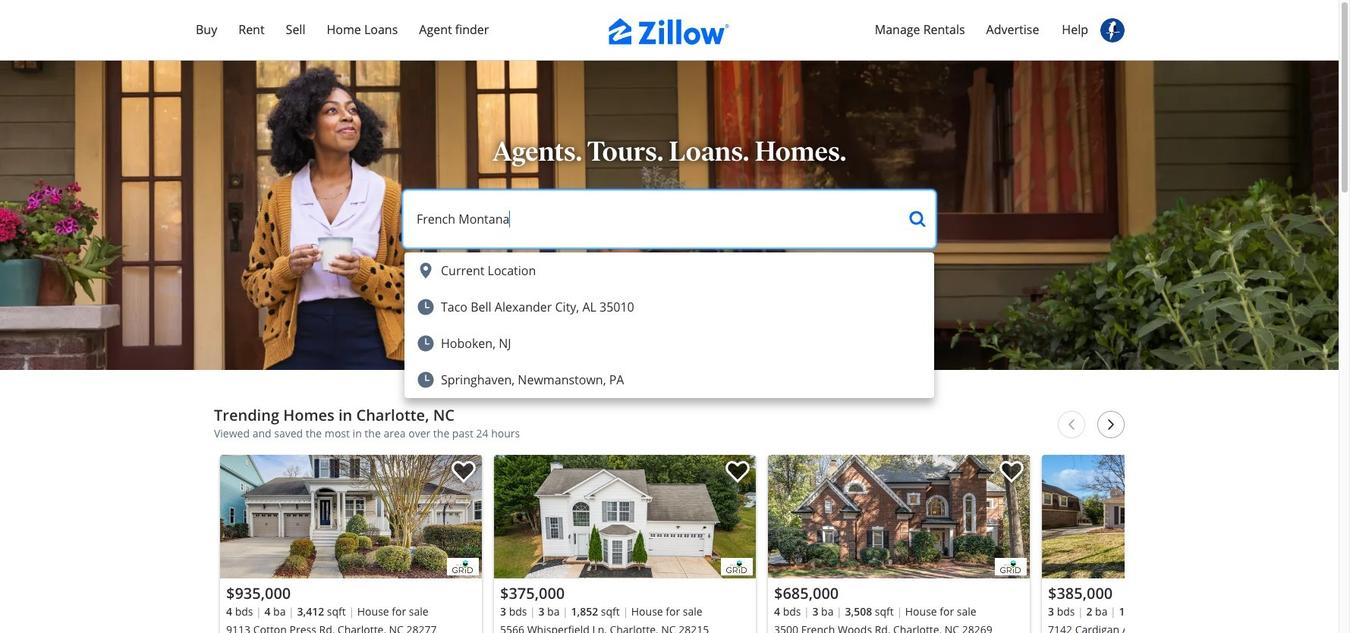 Task type: describe. For each thing, give the bounding box(es) containing it.
3500 french woods rd, charlotte, nc 28269 image
[[768, 455, 1030, 579]]

2 option from the top
[[405, 289, 934, 326]]

9113 cotton press rd, charlotte, nc 28277 element
[[220, 455, 482, 634]]

5566 whisperfield ln, charlotte, nc 28215 element
[[494, 455, 756, 634]]

zillow logo image
[[609, 18, 730, 45]]

3500 french woods rd, charlotte, nc 28269 element
[[768, 455, 1030, 634]]

9113 cotton press rd, charlotte, nc 28277 image
[[220, 455, 482, 579]]



Task type: vqa. For each thing, say whether or not it's contained in the screenshot.
Your profile default icon
yes



Task type: locate. For each thing, give the bounding box(es) containing it.
1 option from the top
[[405, 253, 934, 289]]

list box
[[405, 253, 934, 399]]

7142 cardigan ave, charlotte, nc 28215 image
[[1042, 455, 1304, 579]]

1 group from the left
[[220, 455, 482, 634]]

5566 whisperfield ln, charlotte, nc 28215 image
[[494, 455, 756, 579]]

option
[[405, 253, 934, 289], [405, 289, 934, 326], [405, 326, 934, 362], [405, 362, 934, 399]]

3 option from the top
[[405, 326, 934, 362]]

home recommendations carousel element
[[214, 407, 1304, 634]]

4 option from the top
[[405, 362, 934, 399]]

4 group from the left
[[1042, 455, 1304, 634]]

your profile default icon image
[[1101, 18, 1125, 43]]

group
[[220, 455, 482, 634], [494, 455, 756, 634], [768, 455, 1030, 634], [1042, 455, 1304, 634]]

Enter an address, neighborhood, city, or ZIP code text field
[[405, 192, 898, 247]]

main navigation
[[0, 0, 1339, 61]]

3 group from the left
[[768, 455, 1030, 634]]

list
[[214, 449, 1304, 634]]

7142 cardigan ave, charlotte, nc 28215 element
[[1042, 455, 1304, 634]]

2 group from the left
[[494, 455, 756, 634]]



